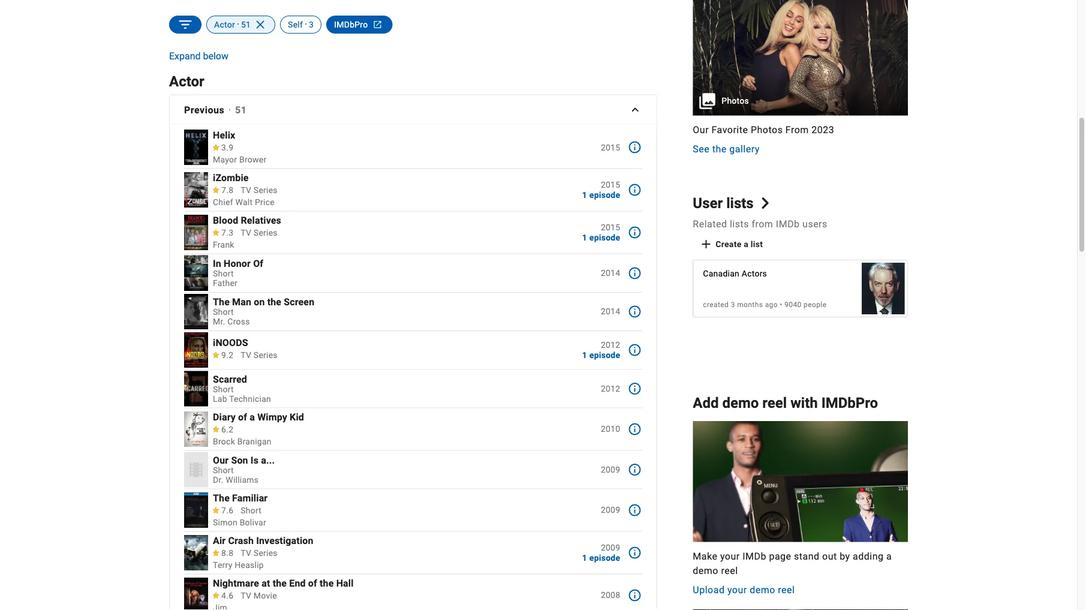 Task type: describe. For each thing, give the bounding box(es) containing it.
2012 for 2012
[[601, 384, 621, 394]]

our favorite photos from 2023 link
[[693, 123, 908, 137]]

donald sutherland image
[[862, 257, 905, 321]]

the man on the screen button
[[213, 297, 573, 308]]

man
[[232, 297, 251, 308]]

more image for helix
[[628, 140, 642, 155]]

out
[[823, 551, 837, 563]]

tv for nightmare at the end of the hall
[[241, 591, 251, 601]]

movie
[[254, 591, 277, 601]]

previous
[[184, 104, 224, 116]]

scarred
[[213, 374, 247, 385]]

air
[[213, 536, 226, 547]]

kid
[[290, 412, 304, 423]]

mayor brower
[[213, 155, 267, 165]]

blood relatives button
[[213, 215, 573, 227]]

terry
[[213, 561, 233, 571]]

zachary gordon in diary of a wimpy kid (2010) image
[[184, 412, 208, 447]]

upload
[[693, 585, 725, 596]]

tv for air crash investigation
[[241, 549, 251, 559]]

reel inside make your imdb page stand out by adding a demo reel
[[721, 566, 738, 577]]

clear image
[[251, 16, 268, 33]]

1 episode button for izombie
[[582, 190, 621, 200]]

the familiar
[[213, 493, 268, 504]]

stand
[[794, 551, 820, 563]]

2023
[[812, 124, 835, 136]]

brower
[[239, 155, 267, 165]]

photos inside group
[[722, 96, 749, 106]]

0 vertical spatial imdb
[[776, 218, 800, 230]]

air crash investigation
[[213, 536, 314, 547]]

more image for the familiar
[[628, 503, 642, 518]]

tv series for izombie
[[241, 186, 278, 196]]

list
[[751, 239, 763, 249]]

star inline image for air crash investigation
[[212, 550, 220, 557]]

2010
[[601, 425, 621, 435]]

user lists
[[693, 195, 754, 212]]

group containing our favorite photos from 2023
[[693, 0, 908, 157]]

people
[[804, 301, 827, 309]]

2015 for izombie
[[601, 180, 621, 190]]

canadian
[[703, 269, 740, 279]]

a inside make your imdb page stand out by adding a demo reel
[[887, 551, 892, 563]]

brock branigan
[[213, 437, 272, 447]]

created
[[703, 301, 729, 309]]

demo reel thumbnail image
[[693, 421, 908, 542]]

our son is a... short dr. williams
[[213, 455, 275, 485]]

upload your demo reel button
[[693, 583, 908, 598]]

•
[[780, 301, 783, 309]]

nightmare at the end of the hall
[[213, 578, 354, 590]]

carla betz, jose rosete, sebastian cole, and alex dee in blood relatives (2012) image
[[184, 215, 208, 251]]

inoods
[[213, 338, 248, 349]]

the inside button
[[713, 144, 727, 155]]

simon
[[213, 518, 238, 528]]

series for inoods
[[254, 351, 278, 361]]

the familiar (2009) image
[[184, 493, 208, 528]]

bolivar
[[240, 518, 266, 528]]

add
[[693, 395, 719, 412]]

more image for inoods
[[628, 343, 642, 358]]

add demo reel with imdbpro
[[693, 395, 878, 412]]

son
[[231, 455, 248, 466]]

1 for inoods
[[582, 351, 587, 361]]

2009 for the familiar
[[601, 506, 621, 516]]

ago
[[765, 301, 778, 309]]

create a list button
[[693, 234, 773, 255]]

2012 1 episode
[[582, 341, 621, 361]]

familiar
[[232, 493, 268, 504]]

tv for izombie
[[241, 186, 251, 196]]

the for the familiar
[[213, 493, 230, 504]]

izombie
[[213, 173, 249, 184]]

our for our son is a... short dr. williams
[[213, 455, 229, 466]]

honor
[[224, 258, 251, 270]]

2015 for blood relatives
[[601, 223, 621, 233]]

more image for nightmare at the end of the hall
[[628, 589, 642, 603]]

air crash investigation button
[[213, 536, 573, 547]]

episode for blood relatives
[[590, 233, 621, 243]]

4.6
[[221, 591, 234, 601]]

2009 1 episode
[[582, 543, 621, 563]]

the for the man on the screen short mr. cross
[[213, 297, 230, 308]]

episode for inoods
[[590, 351, 621, 361]]

1 2015 from the top
[[601, 143, 621, 153]]

more image for in honor of
[[628, 266, 642, 281]]

adding
[[853, 551, 884, 563]]

technician
[[229, 394, 271, 404]]

series for air crash investigation
[[254, 549, 278, 559]]

frank
[[213, 240, 234, 250]]

make your imdb page stand out by adding a demo reel
[[693, 551, 892, 577]]

scarred (2012) image
[[184, 371, 208, 407]]

tv for inoods
[[241, 351, 251, 361]]

actor for actor 51
[[214, 20, 235, 30]]

the man on the screen short mr. cross
[[213, 297, 315, 327]]

rose mciver in izombie (2015) image
[[184, 173, 208, 208]]

actor for actor
[[169, 73, 204, 90]]

imdb inside make your imdb page stand out by adding a demo reel
[[743, 551, 767, 563]]

short inside our son is a... short dr. williams
[[213, 466, 234, 476]]

see
[[693, 144, 710, 155]]

expand below button
[[169, 49, 229, 63]]

self 3
[[288, 20, 314, 30]]

investigation
[[256, 536, 314, 547]]

photos link
[[693, 0, 908, 116]]

9.2
[[221, 351, 234, 361]]

lab
[[213, 394, 227, 404]]

a inside button
[[744, 239, 749, 249]]

air crash investigation (2003) image
[[184, 536, 208, 571]]

the left hall
[[320, 578, 334, 590]]

2008
[[601, 591, 621, 601]]

more image for blood relatives
[[628, 226, 642, 240]]

related lists from imdb users
[[693, 218, 828, 230]]

with
[[791, 395, 818, 412]]

1 for izombie
[[582, 190, 587, 200]]

diary of a wimpy kid
[[213, 412, 304, 423]]

jillian hitchcock in inoods (2012) image
[[184, 333, 208, 368]]

diary of a wimpy kid button
[[213, 412, 573, 423]]

chief walt price
[[213, 198, 275, 208]]

see the gallery button
[[693, 142, 760, 157]]

short inside scarred short lab technician
[[213, 384, 234, 394]]

0 horizontal spatial of
[[238, 412, 247, 423]]

inoods button
[[213, 338, 573, 349]]

self
[[288, 20, 303, 30]]

user
[[693, 195, 723, 212]]

tv series for blood relatives
[[241, 228, 278, 238]]

at
[[262, 578, 270, 590]]



Task type: locate. For each thing, give the bounding box(es) containing it.
series up price
[[254, 186, 278, 196]]

tv series down relatives
[[241, 228, 278, 238]]

6 more image from the top
[[628, 422, 642, 437]]

short inside in honor of short father
[[213, 269, 234, 279]]

tv series up price
[[241, 186, 278, 196]]

created 3 months ago • 9040 people
[[703, 301, 827, 309]]

episode inside 2009 1 episode
[[590, 553, 621, 563]]

0 vertical spatial your
[[721, 551, 740, 563]]

3 2015 from the top
[[601, 223, 621, 233]]

1 horizontal spatial imdbpro
[[822, 395, 878, 412]]

0 vertical spatial of
[[238, 412, 247, 423]]

mayor
[[213, 155, 237, 165]]

1 vertical spatial your
[[728, 585, 747, 596]]

a left list
[[744, 239, 749, 249]]

users
[[803, 218, 828, 230]]

2 star inline image from the top
[[212, 187, 220, 194]]

star inline image for nightmare at the end of the hall
[[212, 592, 220, 599]]

months
[[737, 301, 763, 309]]

imdbpro button
[[327, 16, 393, 34]]

make your imdb page stand out by adding a demo reel link
[[693, 550, 908, 578]]

our for our favorite photos from 2023
[[693, 124, 709, 136]]

related
[[693, 218, 727, 230]]

lists left "chevron right inline" icon
[[727, 195, 754, 212]]

6.2
[[221, 425, 234, 435]]

0 horizontal spatial imdbpro
[[334, 20, 368, 30]]

gallery
[[730, 144, 760, 155]]

2 2014 from the top
[[601, 307, 621, 317]]

imdb right from
[[776, 218, 800, 230]]

0 vertical spatial the
[[213, 297, 230, 308]]

short right the scarred (2012) image on the bottom left of page
[[213, 384, 234, 394]]

actors
[[742, 269, 767, 279]]

from
[[786, 124, 809, 136]]

4 1 episode button from the top
[[582, 553, 621, 563]]

in honor of short father
[[213, 258, 264, 288]]

star inline image for inoods
[[212, 352, 220, 359]]

price
[[255, 198, 275, 208]]

actor down expand on the left
[[169, 73, 204, 90]]

1 vertical spatial imdb
[[743, 551, 767, 563]]

2 tv series from the top
[[241, 228, 278, 238]]

1 vertical spatial the
[[213, 493, 230, 504]]

2015
[[601, 143, 621, 153], [601, 180, 621, 190], [601, 223, 621, 233]]

0 vertical spatial star inline image
[[212, 144, 220, 151]]

3 right self
[[309, 20, 314, 30]]

1 vertical spatial 3
[[731, 301, 735, 309]]

from
[[752, 218, 774, 230]]

1 star inline image from the top
[[212, 144, 220, 151]]

1 vertical spatial actor
[[169, 73, 204, 90]]

0 vertical spatial lists
[[727, 195, 754, 212]]

tv series down 'inoods'
[[241, 351, 278, 361]]

2 episode from the top
[[590, 233, 621, 243]]

5 more image from the top
[[628, 382, 642, 396]]

short right 'the man on the screen (2014)' image
[[213, 307, 234, 317]]

series for izombie
[[254, 186, 278, 196]]

1 2015 1 episode from the top
[[582, 180, 621, 200]]

reel down make your imdb page stand out by adding a demo reel
[[778, 585, 795, 596]]

your inside make your imdb page stand out by adding a demo reel
[[721, 551, 740, 563]]

series right the '9.2'
[[254, 351, 278, 361]]

tv series
[[241, 186, 278, 196], [241, 228, 278, 238], [241, 351, 278, 361], [241, 549, 278, 559]]

0 vertical spatial 51
[[241, 20, 251, 30]]

1 vertical spatial 2015 1 episode
[[582, 223, 621, 243]]

7.8
[[221, 186, 234, 196]]

more image for izombie
[[628, 183, 642, 197]]

1 group from the top
[[693, 0, 908, 157]]

0 vertical spatial 2015
[[601, 143, 621, 153]]

1 vertical spatial photos
[[751, 124, 783, 136]]

1 vertical spatial 51
[[235, 104, 247, 116]]

tv series for inoods
[[241, 351, 278, 361]]

chevron right image
[[628, 103, 643, 117]]

0 vertical spatial 2012
[[601, 341, 621, 350]]

1 horizontal spatial actor
[[214, 20, 235, 30]]

1 vertical spatial a
[[250, 412, 255, 423]]

create a list
[[716, 239, 763, 249]]

1 series from the top
[[254, 186, 278, 196]]

3 2009 from the top
[[601, 543, 621, 553]]

add image
[[699, 237, 714, 252]]

episode for air crash investigation
[[590, 553, 621, 563]]

tv series for air crash investigation
[[241, 549, 278, 559]]

episode
[[590, 190, 621, 200], [590, 233, 621, 243], [590, 351, 621, 361], [590, 553, 621, 563]]

see the gallery
[[693, 144, 760, 155]]

demo right add at the bottom right
[[723, 395, 759, 412]]

photos up gallery
[[751, 124, 783, 136]]

0 horizontal spatial photos
[[722, 96, 749, 106]]

0 vertical spatial group
[[693, 0, 908, 157]]

1 horizontal spatial imdb
[[776, 218, 800, 230]]

hall
[[336, 578, 354, 590]]

of
[[238, 412, 247, 423], [308, 578, 317, 590]]

demo down page
[[750, 585, 776, 596]]

sort by image
[[177, 16, 194, 33]]

1 vertical spatial imdbpro
[[822, 395, 878, 412]]

reel
[[763, 395, 787, 412], [721, 566, 738, 577], [778, 585, 795, 596]]

3 star inline image from the top
[[212, 426, 220, 433]]

3.9
[[221, 143, 234, 153]]

tv
[[241, 186, 251, 196], [241, 228, 251, 238], [241, 351, 251, 361], [241, 549, 251, 559], [241, 591, 251, 601]]

your
[[721, 551, 740, 563], [728, 585, 747, 596]]

1 1 from the top
[[582, 190, 587, 200]]

1 vertical spatial lists
[[730, 218, 749, 230]]

demo inside make your imdb page stand out by adding a demo reel
[[693, 566, 719, 577]]

series down relatives
[[254, 228, 278, 238]]

below
[[203, 50, 229, 62]]

1 1 episode button from the top
[[582, 190, 621, 200]]

2015 1 episode for blood relatives
[[582, 223, 621, 243]]

short down "brock"
[[213, 466, 234, 476]]

the up 7.6
[[213, 493, 230, 504]]

imdbpro
[[334, 20, 368, 30], [822, 395, 878, 412]]

short
[[213, 269, 234, 279], [213, 307, 234, 317], [213, 384, 234, 394], [213, 466, 234, 476], [241, 506, 262, 516]]

51 left self
[[241, 20, 251, 30]]

in
[[213, 258, 221, 270]]

group
[[693, 0, 908, 157], [693, 421, 908, 598]]

1 episode button
[[582, 190, 621, 200], [582, 233, 621, 243], [582, 351, 621, 361], [582, 553, 621, 563]]

is
[[251, 455, 259, 466]]

series down air crash investigation
[[254, 549, 278, 559]]

photos
[[722, 96, 749, 106], [751, 124, 783, 136]]

demo down make
[[693, 566, 719, 577]]

7.6
[[221, 506, 234, 516]]

1 vertical spatial 2014
[[601, 307, 621, 317]]

crash
[[228, 536, 254, 547]]

1 episode button for blood relatives
[[582, 233, 621, 243]]

2 1 from the top
[[582, 233, 587, 243]]

4 episode from the top
[[590, 553, 621, 563]]

1 horizontal spatial a
[[744, 239, 749, 249]]

2 the from the top
[[213, 493, 230, 504]]

star inline image for the familiar
[[212, 507, 220, 514]]

2 2015 from the top
[[601, 180, 621, 190]]

3 tv from the top
[[241, 351, 251, 361]]

reel up upload your demo reel
[[721, 566, 738, 577]]

helix (2015) image
[[184, 130, 208, 165]]

actor
[[214, 20, 235, 30], [169, 73, 204, 90]]

3 right created
[[731, 301, 735, 309]]

star inline image left 7.3
[[212, 229, 220, 236]]

star inline image left 8.8
[[212, 550, 220, 557]]

2 2015 1 episode from the top
[[582, 223, 621, 243]]

0 vertical spatial photos
[[722, 96, 749, 106]]

your for upload
[[728, 585, 747, 596]]

imdbpro right self 3
[[334, 20, 368, 30]]

1 horizontal spatial our
[[693, 124, 709, 136]]

our inside our son is a... short dr. williams
[[213, 455, 229, 466]]

relatives
[[241, 215, 281, 227]]

0 horizontal spatial actor
[[169, 73, 204, 90]]

2009 for our son is a...
[[601, 465, 621, 475]]

0 horizontal spatial our
[[213, 455, 229, 466]]

tv for blood relatives
[[241, 228, 251, 238]]

1 vertical spatial demo
[[693, 566, 719, 577]]

photos group
[[693, 0, 908, 116]]

1 episode button for inoods
[[582, 351, 621, 361]]

izombie button
[[213, 173, 573, 184]]

2014 for the man on the screen
[[601, 307, 621, 317]]

2 vertical spatial star inline image
[[212, 507, 220, 514]]

the right at
[[273, 578, 287, 590]]

screen
[[284, 297, 315, 308]]

1 vertical spatial star inline image
[[212, 187, 220, 194]]

3
[[309, 20, 314, 30], [731, 301, 735, 309]]

0 horizontal spatial a
[[250, 412, 255, 423]]

3 tv series from the top
[[241, 351, 278, 361]]

3 1 from the top
[[582, 351, 587, 361]]

helix
[[213, 130, 235, 141]]

of
[[253, 258, 264, 270]]

3 for self
[[309, 20, 314, 30]]

the man on the screen (2014) image
[[184, 294, 208, 330]]

production art image
[[693, 0, 908, 116]]

cross
[[228, 317, 250, 327]]

0 vertical spatial 3
[[309, 20, 314, 30]]

2009 inside 2009 1 episode
[[601, 543, 621, 553]]

2015 1 episode for izombie
[[582, 180, 621, 200]]

canadian actors
[[703, 269, 767, 279]]

a right adding
[[887, 551, 892, 563]]

imdbpro inside button
[[334, 20, 368, 30]]

photos up favorite
[[722, 96, 749, 106]]

star inline image left 7.8
[[212, 187, 220, 194]]

4 tv series from the top
[[241, 549, 278, 559]]

walt
[[235, 198, 253, 208]]

a down technician
[[250, 412, 255, 423]]

series for blood relatives
[[254, 228, 278, 238]]

williams
[[226, 475, 259, 485]]

0 vertical spatial imdbpro
[[334, 20, 368, 30]]

star inline image
[[212, 229, 220, 236], [212, 352, 220, 359], [212, 426, 220, 433], [212, 550, 220, 557], [212, 592, 220, 599]]

1 episode button for air crash investigation
[[582, 553, 621, 563]]

1 vertical spatial group
[[693, 421, 908, 598]]

demo
[[723, 395, 759, 412], [693, 566, 719, 577], [750, 585, 776, 596]]

4 1 from the top
[[582, 553, 587, 563]]

reel inside button
[[778, 585, 795, 596]]

1 more image from the top
[[628, 140, 642, 155]]

2 horizontal spatial a
[[887, 551, 892, 563]]

2012 for 2012 1 episode
[[601, 341, 621, 350]]

2 tv from the top
[[241, 228, 251, 238]]

the right on
[[267, 297, 281, 308]]

0 vertical spatial demo
[[723, 395, 759, 412]]

episode inside 2012 1 episode
[[590, 351, 621, 361]]

3 for created
[[731, 301, 735, 309]]

upload your demo reel
[[693, 585, 795, 596]]

2 vertical spatial 2015
[[601, 223, 621, 233]]

1 episode from the top
[[590, 190, 621, 200]]

1 inside 2012 1 episode
[[582, 351, 587, 361]]

1 2014 from the top
[[601, 269, 621, 278]]

demo inside button
[[750, 585, 776, 596]]

your inside button
[[728, 585, 747, 596]]

short up bolivar
[[241, 506, 262, 516]]

4 more image from the top
[[628, 343, 642, 358]]

2 vertical spatial reel
[[778, 585, 795, 596]]

reel left with
[[763, 395, 787, 412]]

scarred short lab technician
[[213, 374, 271, 404]]

0 vertical spatial a
[[744, 239, 749, 249]]

tv down blood relatives
[[241, 228, 251, 238]]

star inline image for izombie
[[212, 187, 220, 194]]

2009 up 2008
[[601, 543, 621, 553]]

brock
[[213, 437, 235, 447]]

1 tv series from the top
[[241, 186, 278, 196]]

simon bolivar
[[213, 518, 266, 528]]

branigan
[[237, 437, 272, 447]]

expand
[[169, 50, 201, 62]]

2 vertical spatial demo
[[750, 585, 776, 596]]

the
[[713, 144, 727, 155], [267, 297, 281, 308], [273, 578, 287, 590], [320, 578, 334, 590]]

51 up helix
[[235, 104, 247, 116]]

0 horizontal spatial imdb
[[743, 551, 767, 563]]

1 inside 2009 1 episode
[[582, 553, 587, 563]]

2 more image from the top
[[628, 266, 642, 281]]

star inline image left 6.2
[[212, 426, 220, 433]]

more image for air crash investigation
[[628, 546, 642, 560]]

7 more image from the top
[[628, 503, 642, 518]]

a...
[[261, 455, 275, 466]]

0 vertical spatial 2014
[[601, 269, 621, 278]]

more image for our son is a...
[[628, 463, 642, 477]]

of right end on the bottom left of the page
[[308, 578, 317, 590]]

your for make
[[721, 551, 740, 563]]

more image for diary of a wimpy kid
[[628, 422, 642, 437]]

launch image
[[368, 16, 385, 33]]

our up see
[[693, 124, 709, 136]]

2 2009 from the top
[[601, 506, 621, 516]]

0 vertical spatial 2015 1 episode
[[582, 180, 621, 200]]

1 horizontal spatial 3
[[731, 301, 735, 309]]

star inline image left 4.6
[[212, 592, 220, 599]]

8 more image from the top
[[628, 546, 642, 560]]

5 tv from the top
[[241, 591, 251, 601]]

lists for user
[[727, 195, 754, 212]]

the
[[213, 297, 230, 308], [213, 493, 230, 504]]

tv up heaslip
[[241, 549, 251, 559]]

3 star inline image from the top
[[212, 507, 220, 514]]

5 star inline image from the top
[[212, 592, 220, 599]]

your right upload
[[728, 585, 747, 596]]

0 horizontal spatial 3
[[309, 20, 314, 30]]

0 vertical spatial reel
[[763, 395, 787, 412]]

3 more image from the top
[[628, 463, 642, 477]]

2 more image from the top
[[628, 226, 642, 240]]

4 more image from the top
[[628, 589, 642, 603]]

the down father at the top of the page
[[213, 297, 230, 308]]

2 star inline image from the top
[[212, 352, 220, 359]]

1 vertical spatial 2009
[[601, 506, 621, 516]]

imdb left page
[[743, 551, 767, 563]]

2 series from the top
[[254, 228, 278, 238]]

scarred button
[[213, 374, 573, 385]]

short inside the man on the screen short mr. cross
[[213, 307, 234, 317]]

star inline image left 7.6
[[212, 507, 220, 514]]

your right make
[[721, 551, 740, 563]]

blood relatives
[[213, 215, 281, 227]]

favorite
[[712, 124, 748, 136]]

1 vertical spatial our
[[213, 455, 229, 466]]

star inline image left 3.9
[[212, 144, 220, 151]]

page
[[769, 551, 792, 563]]

2014 for in honor of
[[601, 269, 621, 278]]

episode for izombie
[[590, 190, 621, 200]]

2009
[[601, 465, 621, 475], [601, 506, 621, 516], [601, 543, 621, 553]]

nightmare at the end of the hall (2008) image
[[184, 578, 208, 610]]

3 series from the top
[[254, 351, 278, 361]]

1 for blood relatives
[[582, 233, 587, 243]]

1 2009 from the top
[[601, 465, 621, 475]]

0 vertical spatial actor
[[214, 20, 235, 30]]

3 more image from the top
[[628, 305, 642, 319]]

end
[[289, 578, 306, 590]]

tv movie
[[241, 591, 277, 601]]

our favorite photos from 2023
[[693, 124, 835, 136]]

2 vertical spatial 2009
[[601, 543, 621, 553]]

2014
[[601, 269, 621, 278], [601, 307, 621, 317]]

lists up create a list
[[730, 218, 749, 230]]

1 vertical spatial 2012
[[601, 384, 621, 394]]

chevron right inline image
[[760, 198, 771, 209]]

4 tv from the top
[[241, 549, 251, 559]]

1 more image from the top
[[628, 183, 642, 197]]

father
[[213, 279, 238, 288]]

the inside the man on the screen short mr. cross
[[267, 297, 281, 308]]

3 episode from the top
[[590, 351, 621, 361]]

lists for related
[[730, 218, 749, 230]]

tv series down air crash investigation
[[241, 549, 278, 559]]

star inline image for blood relatives
[[212, 229, 220, 236]]

0 vertical spatial 2009
[[601, 465, 621, 475]]

in honor of (2014) image
[[184, 256, 208, 291]]

2015 1 episode
[[582, 180, 621, 200], [582, 223, 621, 243]]

star inline image
[[212, 144, 220, 151], [212, 187, 220, 194], [212, 507, 220, 514]]

lists
[[727, 195, 754, 212], [730, 218, 749, 230]]

7.3
[[221, 228, 234, 238]]

8.8
[[221, 549, 234, 559]]

1 vertical spatial of
[[308, 578, 317, 590]]

series
[[254, 186, 278, 196], [254, 228, 278, 238], [254, 351, 278, 361], [254, 549, 278, 559]]

1 for air crash investigation
[[582, 553, 587, 563]]

of right diary
[[238, 412, 247, 423]]

diary
[[213, 412, 236, 423]]

our down "brock"
[[213, 455, 229, 466]]

the right see
[[713, 144, 727, 155]]

nightmare
[[213, 578, 259, 590]]

1 star inline image from the top
[[212, 229, 220, 236]]

1
[[582, 190, 587, 200], [582, 233, 587, 243], [582, 351, 587, 361], [582, 553, 587, 563]]

the inside the man on the screen short mr. cross
[[213, 297, 230, 308]]

star inline image left the '9.2'
[[212, 352, 220, 359]]

tv right the '9.2'
[[241, 351, 251, 361]]

4 star inline image from the top
[[212, 550, 220, 557]]

our inside group
[[693, 124, 709, 136]]

1 tv from the top
[[241, 186, 251, 196]]

2 2012 from the top
[[601, 384, 621, 394]]

short right in honor of (2014) image
[[213, 269, 234, 279]]

1 2012 from the top
[[601, 341, 621, 350]]

more image
[[628, 183, 642, 197], [628, 266, 642, 281], [628, 463, 642, 477], [628, 589, 642, 603]]

group containing make your imdb page stand out by adding a demo reel
[[693, 421, 908, 598]]

more image
[[628, 140, 642, 155], [628, 226, 642, 240], [628, 305, 642, 319], [628, 343, 642, 358], [628, 382, 642, 396], [628, 422, 642, 437], [628, 503, 642, 518], [628, 546, 642, 560]]

9040
[[785, 301, 802, 309]]

2009 down 2010
[[601, 465, 621, 475]]

1 horizontal spatial of
[[308, 578, 317, 590]]

0 vertical spatial our
[[693, 124, 709, 136]]

actor up below
[[214, 20, 235, 30]]

2009 up 2009 1 episode
[[601, 506, 621, 516]]

1 the from the top
[[213, 297, 230, 308]]

2 1 episode button from the top
[[582, 233, 621, 243]]

2 group from the top
[[693, 421, 908, 598]]

1 vertical spatial reel
[[721, 566, 738, 577]]

the familiar button
[[213, 493, 573, 504]]

2012
[[601, 341, 621, 350], [601, 384, 621, 394]]

1 vertical spatial 2015
[[601, 180, 621, 190]]

2012 inside 2012 1 episode
[[601, 341, 621, 350]]

1 horizontal spatial photos
[[751, 124, 783, 136]]

tv up walt
[[241, 186, 251, 196]]

3 1 episode button from the top
[[582, 351, 621, 361]]

imdbpro right with
[[822, 395, 878, 412]]

4 series from the top
[[254, 549, 278, 559]]

tv down nightmare on the bottom left of page
[[241, 591, 251, 601]]

2 vertical spatial a
[[887, 551, 892, 563]]



Task type: vqa. For each thing, say whether or not it's contained in the screenshot.
"biographical"
no



